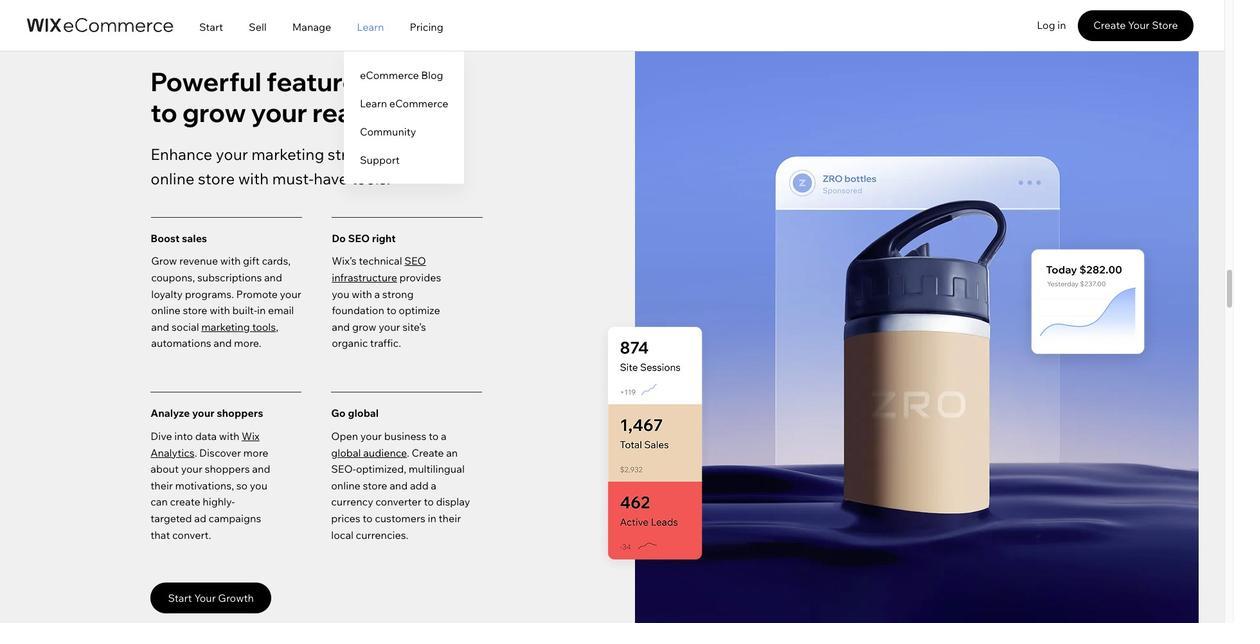 Task type: describe. For each thing, give the bounding box(es) containing it.
a inside provides you with a strong foundation to optimize and grow your site's organic traffic.
[[375, 288, 380, 301]]

pricing
[[410, 20, 444, 33]]

dive into data with
[[151, 430, 242, 443]]

can
[[151, 496, 168, 509]]

prices
[[331, 512, 361, 525]]

seo inside seo infrastructure
[[405, 255, 426, 268]]

targeted
[[151, 512, 192, 525]]

built-
[[232, 304, 257, 317]]

gift
[[243, 255, 260, 268]]

1 vertical spatial ecommerce
[[390, 97, 448, 110]]

data
[[195, 430, 217, 443]]

local
[[331, 529, 354, 542]]

multilingual
[[409, 463, 465, 476]]

blog
[[421, 69, 443, 82]]

your inside provides you with a strong foundation to optimize and grow your site's organic traffic.
[[379, 321, 400, 334]]

analyze
[[151, 407, 190, 420]]

your inside grow revenue with gift cards, coupons, subscriptions and loyalty programs. promote your online store with built-in email and social
[[280, 288, 302, 301]]

powerful
[[151, 66, 262, 98]]

wix analytics link
[[151, 430, 260, 460]]

features
[[267, 66, 372, 98]]

provides you with a strong foundation to optimize and grow your site's organic traffic.
[[332, 271, 441, 350]]

social
[[172, 321, 199, 334]]

learn ecommerce
[[360, 97, 448, 110]]

grow inside provides you with a strong foundation to optimize and grow your site's organic traffic.
[[352, 321, 377, 334]]

in inside log in link
[[1058, 19, 1067, 32]]

store for enhance your marketing strategy for your online store with must-have tools.
[[198, 169, 235, 189]]

currencies.
[[356, 529, 409, 542]]

more.
[[234, 337, 261, 350]]

their inside . create an seo-optimized, multilingual online store and add a currency converter to display prices to customers in their local currencies.
[[439, 512, 461, 525]]

currency
[[331, 496, 373, 509]]

create
[[170, 496, 200, 509]]

wix analytics
[[151, 430, 260, 460]]

. for create
[[407, 447, 410, 460]]

create inside . create an seo-optimized, multilingual online store and add a currency converter to display prices to customers in their local currencies.
[[412, 447, 444, 460]]

a inside . create an seo-optimized, multilingual online store and add a currency converter to display prices to customers in their local currencies.
[[431, 480, 437, 492]]

email
[[268, 304, 294, 317]]

technical
[[359, 255, 402, 268]]

right
[[372, 232, 396, 245]]

ecommerce blog link
[[360, 68, 448, 83]]

support
[[360, 154, 400, 167]]

organic
[[332, 337, 368, 350]]

sales
[[182, 232, 207, 245]]

a inside open your business to a global audience
[[441, 430, 447, 443]]

more
[[243, 447, 269, 460]]

dive
[[151, 430, 172, 443]]

wix's technical
[[332, 255, 405, 268]]

create your store
[[1094, 19, 1179, 32]]

open your business to a global audience
[[331, 430, 447, 460]]

your up data
[[192, 407, 215, 420]]

store inside grow revenue with gift cards, coupons, subscriptions and loyalty programs. promote your online store with built-in email and social
[[183, 304, 207, 317]]

your right for
[[415, 145, 447, 164]]

business
[[384, 430, 427, 443]]

discover
[[199, 447, 241, 460]]

that
[[151, 529, 170, 542]]

marketing tools link
[[201, 321, 276, 334]]

community link
[[360, 124, 448, 140]]

site's
[[403, 321, 426, 334]]

add
[[410, 480, 429, 492]]

online for enhance your marketing strategy for your online store with must-have tools.
[[151, 169, 195, 189]]

your inside open your business to a global audience
[[361, 430, 382, 443]]

analytics
[[151, 447, 195, 460]]

log in
[[1037, 19, 1067, 32]]

convert.
[[172, 529, 211, 542]]

0 horizontal spatial seo
[[348, 232, 370, 245]]

seo-
[[331, 463, 356, 476]]

. for discover
[[195, 447, 197, 460]]

and inside . create an seo-optimized, multilingual online store and add a currency converter to display prices to customers in their local currencies.
[[390, 480, 408, 492]]

1 vertical spatial marketing
[[201, 321, 250, 334]]

support link
[[360, 152, 448, 168]]

foundation
[[332, 304, 384, 317]]

for
[[391, 145, 412, 164]]

and down the cards,
[[264, 271, 282, 284]]

manage
[[292, 20, 331, 33]]

to inside powerful features to grow your reach
[[151, 96, 177, 129]]

analyze your shoppers
[[151, 407, 263, 420]]

customers
[[375, 512, 426, 525]]

in inside . create an seo-optimized, multilingual online store and add a currency converter to display prices to customers in their local currencies.
[[428, 512, 437, 525]]

boost
[[151, 232, 180, 245]]

marketing tools
[[201, 321, 276, 334]]

reusable water bottle with a handle pictured in a sponsored social post, surrounded by sales and traffic data. image
[[636, 27, 1199, 624]]

traffic.
[[370, 337, 401, 350]]

about
[[151, 463, 179, 476]]

with inside enhance your marketing strategy for your online store with must-have tools.
[[238, 169, 269, 189]]

grow revenue with gift cards, coupons, subscriptions and loyalty programs. promote your online store with built-in email and social
[[151, 255, 302, 334]]

your inside the . discover more about your shoppers and their motivations, so you can create highly- targeted ad campaigns that convert.
[[181, 463, 203, 476]]

sell
[[249, 20, 267, 33]]

and inside , automations and more.
[[214, 337, 232, 350]]

online inside grow revenue with gift cards, coupons, subscriptions and loyalty programs. promote your online store with built-in email and social
[[151, 304, 181, 317]]

your right enhance
[[216, 145, 248, 164]]

wix's
[[332, 255, 357, 268]]

ecommerce blog
[[360, 69, 443, 82]]

your inside powerful features to grow your reach
[[251, 96, 308, 129]]

your for create
[[1129, 19, 1150, 32]]

promote
[[236, 288, 278, 301]]

seo infrastructure
[[332, 255, 426, 284]]



Task type: vqa. For each thing, say whether or not it's contained in the screenshot.
Learn eCommerce
yes



Task type: locate. For each thing, give the bounding box(es) containing it.
a up an
[[441, 430, 447, 443]]

0 horizontal spatial start
[[168, 592, 192, 605]]

infrastructure
[[332, 271, 397, 284]]

2 . from the left
[[407, 447, 410, 460]]

you right so
[[250, 480, 268, 492]]

an
[[446, 447, 458, 460]]

in right log
[[1058, 19, 1067, 32]]

0 horizontal spatial your
[[194, 592, 216, 605]]

start for start your growth
[[168, 592, 192, 605]]

ecommerce up 'learn ecommerce'
[[360, 69, 419, 82]]

store down the optimized,
[[363, 480, 387, 492]]

1 horizontal spatial in
[[428, 512, 437, 525]]

grow
[[151, 255, 177, 268]]

go global
[[331, 407, 379, 420]]

must-
[[272, 169, 314, 189]]

2 vertical spatial online
[[331, 480, 361, 492]]

grow up enhance
[[182, 96, 246, 129]]

with down the programs.
[[210, 304, 230, 317]]

1 horizontal spatial create
[[1094, 19, 1126, 32]]

revenue
[[179, 255, 218, 268]]

marketing
[[252, 145, 324, 164], [201, 321, 250, 334]]

1 vertical spatial global
[[331, 447, 361, 460]]

highly-
[[203, 496, 235, 509]]

shoppers inside the . discover more about your shoppers and their motivations, so you can create highly- targeted ad campaigns that convert.
[[205, 463, 250, 476]]

0 vertical spatial a
[[375, 288, 380, 301]]

1 horizontal spatial start
[[199, 20, 223, 33]]

1 vertical spatial you
[[250, 480, 268, 492]]

ecommerce
[[360, 69, 419, 82], [390, 97, 448, 110]]

coupons,
[[151, 271, 195, 284]]

display
[[436, 496, 470, 509]]

store
[[198, 169, 235, 189], [183, 304, 207, 317], [363, 480, 387, 492]]

create left store at the top of the page
[[1094, 19, 1126, 32]]

audience
[[363, 447, 407, 460]]

grow inside powerful features to grow your reach
[[182, 96, 246, 129]]

1 horizontal spatial marketing
[[252, 145, 324, 164]]

0 horizontal spatial create
[[412, 447, 444, 460]]

to up enhance
[[151, 96, 177, 129]]

automations
[[151, 337, 211, 350]]

store up social
[[183, 304, 207, 317]]

shoppers down discover
[[205, 463, 250, 476]]

optimized,
[[356, 463, 406, 476]]

converter
[[376, 496, 422, 509]]

online for . create an seo-optimized, multilingual online store and add a currency converter to display prices to customers in their local currencies.
[[331, 480, 361, 492]]

to inside open your business to a global audience
[[429, 430, 439, 443]]

0 vertical spatial grow
[[182, 96, 246, 129]]

2 horizontal spatial in
[[1058, 19, 1067, 32]]

0 vertical spatial create
[[1094, 19, 1126, 32]]

and up the converter
[[390, 480, 408, 492]]

marketing up must-
[[252, 145, 324, 164]]

1 vertical spatial in
[[257, 304, 266, 317]]

1 . from the left
[[195, 447, 197, 460]]

. inside the . discover more about your shoppers and their motivations, so you can create highly- targeted ad campaigns that convert.
[[195, 447, 197, 460]]

0 vertical spatial global
[[348, 407, 379, 420]]

1 vertical spatial a
[[441, 430, 447, 443]]

in up tools
[[257, 304, 266, 317]]

,
[[276, 321, 278, 334]]

a left strong
[[375, 288, 380, 301]]

ecommerce down blog
[[390, 97, 448, 110]]

your left store at the top of the page
[[1129, 19, 1150, 32]]

a right add
[[431, 480, 437, 492]]

2 horizontal spatial a
[[441, 430, 447, 443]]

provides
[[400, 271, 441, 284]]

your up the "global audience" link
[[361, 430, 382, 443]]

global inside open your business to a global audience
[[331, 447, 361, 460]]

their up can
[[151, 480, 173, 492]]

0 vertical spatial your
[[1129, 19, 1150, 32]]

online inside enhance your marketing strategy for your online store with must-have tools.
[[151, 169, 195, 189]]

online down enhance
[[151, 169, 195, 189]]

start
[[199, 20, 223, 33], [168, 592, 192, 605]]

your up motivations,
[[181, 463, 203, 476]]

create your store link
[[1078, 10, 1194, 41]]

enhance your marketing strategy for your online store with must-have tools.
[[151, 145, 447, 189]]

0 horizontal spatial .
[[195, 447, 197, 460]]

1 vertical spatial their
[[439, 512, 461, 525]]

marketing inside enhance your marketing strategy for your online store with must-have tools.
[[252, 145, 324, 164]]

their inside the . discover more about your shoppers and their motivations, so you can create highly- targeted ad campaigns that convert.
[[151, 480, 173, 492]]

in
[[1058, 19, 1067, 32], [257, 304, 266, 317], [428, 512, 437, 525]]

2 vertical spatial store
[[363, 480, 387, 492]]

0 vertical spatial shoppers
[[217, 407, 263, 420]]

0 vertical spatial online
[[151, 169, 195, 189]]

1 vertical spatial store
[[183, 304, 207, 317]]

. down business
[[407, 447, 410, 460]]

your up email
[[280, 288, 302, 301]]

0 horizontal spatial marketing
[[201, 321, 250, 334]]

0 horizontal spatial you
[[250, 480, 268, 492]]

2 vertical spatial in
[[428, 512, 437, 525]]

start left sell
[[199, 20, 223, 33]]

seo right 'do'
[[348, 232, 370, 245]]

0 vertical spatial ecommerce
[[360, 69, 419, 82]]

and inside provides you with a strong foundation to optimize and grow your site's organic traffic.
[[332, 321, 350, 334]]

enhance
[[151, 145, 212, 164]]

to inside provides you with a strong foundation to optimize and grow your site's organic traffic.
[[387, 304, 397, 317]]

0 vertical spatial store
[[198, 169, 235, 189]]

and up organic
[[332, 321, 350, 334]]

store down enhance
[[198, 169, 235, 189]]

you inside the . discover more about your shoppers and their motivations, so you can create highly- targeted ad campaigns that convert.
[[250, 480, 268, 492]]

0 horizontal spatial in
[[257, 304, 266, 317]]

grow down foundation
[[352, 321, 377, 334]]

create up 'multilingual' on the left
[[412, 447, 444, 460]]

0 vertical spatial in
[[1058, 19, 1067, 32]]

your up enhance your marketing strategy for your online store with must-have tools.
[[251, 96, 308, 129]]

with up subscriptions
[[220, 255, 241, 268]]

0 horizontal spatial a
[[375, 288, 380, 301]]

start your growth
[[168, 592, 254, 605]]

learn
[[357, 20, 384, 33], [360, 97, 387, 110]]

log
[[1037, 19, 1056, 32]]

with inside provides you with a strong foundation to optimize and grow your site's organic traffic.
[[352, 288, 372, 301]]

1 horizontal spatial grow
[[352, 321, 377, 334]]

learn up community
[[360, 97, 387, 110]]

1 vertical spatial create
[[412, 447, 444, 460]]

shoppers up wix
[[217, 407, 263, 420]]

to down add
[[424, 496, 434, 509]]

your inside create your store link
[[1129, 19, 1150, 32]]

your for start
[[194, 592, 216, 605]]

your
[[1129, 19, 1150, 32], [194, 592, 216, 605]]

learn for learn
[[357, 20, 384, 33]]

learn for learn ecommerce
[[360, 97, 387, 110]]

and left social
[[151, 321, 169, 334]]

their down the display on the bottom left of the page
[[439, 512, 461, 525]]

open
[[331, 430, 358, 443]]

so
[[236, 480, 248, 492]]

global down open
[[331, 447, 361, 460]]

0 vertical spatial seo
[[348, 232, 370, 245]]

you inside provides you with a strong foundation to optimize and grow your site's organic traffic.
[[332, 288, 350, 301]]

log in link
[[1026, 10, 1078, 41]]

1 vertical spatial online
[[151, 304, 181, 317]]

motivations,
[[175, 480, 234, 492]]

programs.
[[185, 288, 234, 301]]

0 vertical spatial learn
[[357, 20, 384, 33]]

to down strong
[[387, 304, 397, 317]]

seo infrastructure link
[[332, 255, 426, 284]]

online
[[151, 169, 195, 189], [151, 304, 181, 317], [331, 480, 361, 492]]

community
[[360, 125, 416, 138]]

1 horizontal spatial .
[[407, 447, 410, 460]]

do seo right
[[332, 232, 396, 245]]

to right prices
[[363, 512, 373, 525]]

online down loyalty
[[151, 304, 181, 317]]

1 horizontal spatial your
[[1129, 19, 1150, 32]]

0 horizontal spatial grow
[[182, 96, 246, 129]]

global
[[348, 407, 379, 420], [331, 447, 361, 460]]

and inside the . discover more about your shoppers and their motivations, so you can create highly- targeted ad campaigns that convert.
[[252, 463, 270, 476]]

1 vertical spatial start
[[168, 592, 192, 605]]

. create an seo-optimized, multilingual online store and add a currency converter to display prices to customers in their local currencies.
[[331, 447, 470, 542]]

1 vertical spatial shoppers
[[205, 463, 250, 476]]

campaigns
[[209, 512, 261, 525]]

and down marketing tools link
[[214, 337, 232, 350]]

have
[[314, 169, 348, 189]]

. down dive into data with on the left of page
[[195, 447, 197, 460]]

1 horizontal spatial their
[[439, 512, 461, 525]]

in inside grow revenue with gift cards, coupons, subscriptions and loyalty programs. promote your online store with built-in email and social
[[257, 304, 266, 317]]

growth
[[218, 592, 254, 605]]

boost sales
[[151, 232, 207, 245]]

seo up provides
[[405, 255, 426, 268]]

strategy
[[328, 145, 388, 164]]

subscriptions
[[197, 271, 262, 284]]

start left growth
[[168, 592, 192, 605]]

0 vertical spatial start
[[199, 20, 223, 33]]

and down more
[[252, 463, 270, 476]]

with up discover
[[219, 430, 240, 443]]

store inside enhance your marketing strategy for your online store with must-have tools.
[[198, 169, 235, 189]]

start your growth link
[[151, 583, 272, 614]]

with left must-
[[238, 169, 269, 189]]

start for start
[[199, 20, 223, 33]]

ad
[[194, 512, 206, 525]]

online inside . create an seo-optimized, multilingual online store and add a currency converter to display prices to customers in their local currencies.
[[331, 480, 361, 492]]

your inside start your growth link
[[194, 592, 216, 605]]

marketing down built-
[[201, 321, 250, 334]]

global right go
[[348, 407, 379, 420]]

1 vertical spatial seo
[[405, 255, 426, 268]]

online down seo- at bottom left
[[331, 480, 361, 492]]

. inside . create an seo-optimized, multilingual online store and add a currency converter to display prices to customers in their local currencies.
[[407, 447, 410, 460]]

global audience link
[[331, 447, 407, 460]]

do
[[332, 232, 346, 245]]

0 horizontal spatial their
[[151, 480, 173, 492]]

0 vertical spatial you
[[332, 288, 350, 301]]

go
[[331, 407, 346, 420]]

store inside . create an seo-optimized, multilingual online store and add a currency converter to display prices to customers in their local currencies.
[[363, 480, 387, 492]]

1 horizontal spatial a
[[431, 480, 437, 492]]

in down the display on the bottom left of the page
[[428, 512, 437, 525]]

1 horizontal spatial you
[[332, 288, 350, 301]]

seo
[[348, 232, 370, 245], [405, 255, 426, 268]]

you up foundation
[[332, 288, 350, 301]]

, automations and more.
[[151, 321, 278, 350]]

with down the infrastructure
[[352, 288, 372, 301]]

to
[[151, 96, 177, 129], [387, 304, 397, 317], [429, 430, 439, 443], [424, 496, 434, 509], [363, 512, 373, 525]]

1 vertical spatial grow
[[352, 321, 377, 334]]

shoppers
[[217, 407, 263, 420], [205, 463, 250, 476]]

1 vertical spatial your
[[194, 592, 216, 605]]

1 vertical spatial learn
[[360, 97, 387, 110]]

into
[[174, 430, 193, 443]]

grow
[[182, 96, 246, 129], [352, 321, 377, 334]]

wix
[[242, 430, 260, 443]]

tools.
[[351, 169, 391, 189]]

powerful features to grow your reach
[[151, 66, 382, 129]]

learn left pricing
[[357, 20, 384, 33]]

learn ecommerce link
[[360, 96, 448, 111]]

learn inside region
[[360, 97, 387, 110]]

2 vertical spatial a
[[431, 480, 437, 492]]

strong
[[382, 288, 414, 301]]

reach
[[313, 96, 382, 129]]

your left growth
[[194, 592, 216, 605]]

0 vertical spatial their
[[151, 480, 173, 492]]

a
[[375, 288, 380, 301], [441, 430, 447, 443], [431, 480, 437, 492]]

loyalty
[[151, 288, 183, 301]]

1 horizontal spatial seo
[[405, 255, 426, 268]]

0 vertical spatial marketing
[[252, 145, 324, 164]]

store for . create an seo-optimized, multilingual online store and add a currency converter to display prices to customers in their local currencies.
[[363, 480, 387, 492]]

store
[[1152, 19, 1179, 32]]

your up traffic.
[[379, 321, 400, 334]]

learn region
[[344, 51, 465, 184]]

pricing link
[[397, 2, 456, 51]]

to right business
[[429, 430, 439, 443]]



